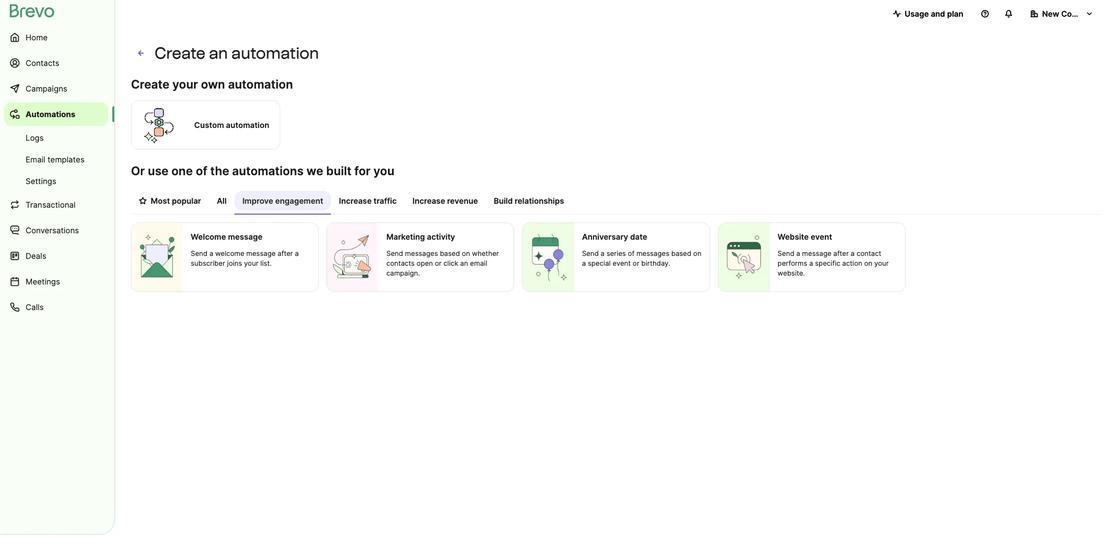 Task type: vqa. For each thing, say whether or not it's contained in the screenshot.
own
yes



Task type: describe. For each thing, give the bounding box(es) containing it.
of for messages
[[628, 249, 635, 258]]

welcome
[[191, 232, 226, 242]]

after inside send a welcome message after a subscriber joins your list.
[[278, 249, 293, 258]]

message inside send a message after a contact performs a specific action on your website.
[[802, 249, 832, 258]]

deals link
[[4, 244, 108, 268]]

activity
[[427, 232, 455, 242]]

send for welcome message
[[191, 249, 208, 258]]

subscriber
[[191, 259, 225, 268]]

home
[[26, 33, 48, 42]]

improve engagement
[[242, 196, 323, 206]]

improve engagement link
[[235, 191, 331, 215]]

email templates
[[26, 155, 85, 165]]

campaigns
[[26, 84, 67, 94]]

contact
[[857, 249, 882, 258]]

own
[[201, 77, 225, 92]]

revenue
[[447, 196, 478, 206]]

settings
[[26, 176, 56, 186]]

your inside send a message after a contact performs a specific action on your website.
[[875, 259, 889, 268]]

email templates link
[[4, 150, 108, 169]]

build
[[494, 196, 513, 206]]

of for the
[[196, 164, 207, 178]]

contacts
[[26, 58, 59, 68]]

new
[[1042, 9, 1060, 19]]

custom automation button
[[131, 99, 280, 151]]

deals
[[26, 251, 46, 261]]

most popular
[[151, 196, 201, 206]]

click
[[444, 259, 458, 268]]

the
[[210, 164, 229, 178]]

create an automation
[[155, 44, 319, 63]]

an inside send messages based on whether contacts open or click an email campaign.
[[460, 259, 468, 268]]

conversations
[[26, 226, 79, 235]]

or use one of the automations we built for you
[[131, 164, 395, 178]]

contacts link
[[4, 51, 108, 75]]

website event
[[778, 232, 832, 242]]

campaigns link
[[4, 77, 108, 101]]

new company button
[[1023, 4, 1102, 24]]

most
[[151, 196, 170, 206]]

increase for increase revenue
[[413, 196, 445, 206]]

popular
[[172, 196, 201, 206]]

series
[[607, 249, 626, 258]]

send a welcome message after a subscriber joins your list.
[[191, 249, 299, 268]]

marketing
[[386, 232, 425, 242]]

automation inside button
[[226, 120, 269, 130]]

send for website event
[[778, 249, 795, 258]]

specific
[[815, 259, 841, 268]]

or
[[131, 164, 145, 178]]

automations
[[232, 164, 304, 178]]

message up send a welcome message after a subscriber joins your list.
[[228, 232, 263, 242]]

message inside send a welcome message after a subscriber joins your list.
[[246, 249, 276, 258]]

logs link
[[4, 128, 108, 148]]

transactional
[[26, 200, 76, 210]]

0 vertical spatial automation
[[232, 44, 319, 63]]

joins
[[227, 259, 242, 268]]

built
[[326, 164, 352, 178]]

conversations link
[[4, 219, 108, 242]]

improve
[[242, 196, 273, 206]]

transactional link
[[4, 193, 108, 217]]

usage and plan button
[[885, 4, 972, 24]]

automations
[[26, 109, 75, 119]]

website.
[[778, 269, 805, 277]]

build relationships
[[494, 196, 564, 206]]

you
[[374, 164, 395, 178]]

all
[[217, 196, 227, 206]]

open
[[417, 259, 433, 268]]

birthday.
[[641, 259, 670, 268]]

relationships
[[515, 196, 564, 206]]

one
[[171, 164, 193, 178]]

increase traffic
[[339, 196, 397, 206]]

marketing activity
[[386, 232, 455, 242]]

on inside send a series of messages based on a special event or birthday.
[[693, 249, 702, 258]]

send for marketing activity
[[386, 249, 403, 258]]

dxrbf image
[[139, 197, 147, 205]]

anniversary
[[582, 232, 628, 242]]

engagement
[[275, 196, 323, 206]]

create your own automation
[[131, 77, 293, 92]]

all link
[[209, 191, 235, 214]]

send a series of messages based on a special event or birthday.
[[582, 249, 702, 268]]

send messages based on whether contacts open or click an email campaign.
[[386, 249, 499, 277]]

automations link
[[4, 102, 108, 126]]



Task type: locate. For each thing, give the bounding box(es) containing it.
meetings
[[26, 277, 60, 287]]

1 horizontal spatial based
[[671, 249, 692, 258]]

event inside send a series of messages based on a special event or birthday.
[[613, 259, 631, 268]]

2 horizontal spatial your
[[875, 259, 889, 268]]

0 vertical spatial create
[[155, 44, 206, 63]]

0 horizontal spatial of
[[196, 164, 207, 178]]

1 after from the left
[[278, 249, 293, 258]]

new company
[[1042, 9, 1098, 19]]

1 based from the left
[[440, 249, 460, 258]]

send up special
[[582, 249, 599, 258]]

of right the series
[[628, 249, 635, 258]]

an right click
[[460, 259, 468, 268]]

0 horizontal spatial on
[[462, 249, 470, 258]]

increase revenue
[[413, 196, 478, 206]]

tab list
[[131, 191, 1102, 215]]

1 vertical spatial of
[[628, 249, 635, 258]]

an up own
[[209, 44, 228, 63]]

1 horizontal spatial an
[[460, 259, 468, 268]]

on inside send messages based on whether contacts open or click an email campaign.
[[462, 249, 470, 258]]

1 horizontal spatial event
[[811, 232, 832, 242]]

increase left revenue
[[413, 196, 445, 206]]

create for create an automation
[[155, 44, 206, 63]]

0 horizontal spatial event
[[613, 259, 631, 268]]

0 horizontal spatial an
[[209, 44, 228, 63]]

calls
[[26, 302, 44, 312]]

increase for increase traffic
[[339, 196, 372, 206]]

message up specific
[[802, 249, 832, 258]]

of inside send a series of messages based on a special event or birthday.
[[628, 249, 635, 258]]

email
[[470, 259, 487, 268]]

on inside send a message after a contact performs a specific action on your website.
[[864, 259, 873, 268]]

usage
[[905, 9, 929, 19]]

traffic
[[374, 196, 397, 206]]

date
[[630, 232, 647, 242]]

2 send from the left
[[386, 249, 403, 258]]

1 or from the left
[[435, 259, 442, 268]]

welcome
[[215, 249, 244, 258]]

1 horizontal spatial after
[[834, 249, 849, 258]]

send for anniversary date
[[582, 249, 599, 258]]

2 or from the left
[[633, 259, 640, 268]]

templates
[[48, 155, 85, 165]]

1 horizontal spatial messages
[[637, 249, 670, 258]]

0 horizontal spatial or
[[435, 259, 442, 268]]

increase revenue link
[[405, 191, 486, 214]]

increase traffic link
[[331, 191, 405, 214]]

automation
[[232, 44, 319, 63], [228, 77, 293, 92], [226, 120, 269, 130]]

or inside send messages based on whether contacts open or click an email campaign.
[[435, 259, 442, 268]]

build relationships link
[[486, 191, 572, 214]]

your
[[172, 77, 198, 92], [244, 259, 259, 268], [875, 259, 889, 268]]

2 after from the left
[[834, 249, 849, 258]]

increase left traffic
[[339, 196, 372, 206]]

event down the series
[[613, 259, 631, 268]]

0 horizontal spatial your
[[172, 77, 198, 92]]

calls link
[[4, 296, 108, 319]]

send inside send a message after a contact performs a specific action on your website.
[[778, 249, 795, 258]]

4 send from the left
[[778, 249, 795, 258]]

send up the performs at the top right of the page
[[778, 249, 795, 258]]

use
[[148, 164, 169, 178]]

1 vertical spatial automation
[[228, 77, 293, 92]]

0 vertical spatial event
[[811, 232, 832, 242]]

create for create your own automation
[[131, 77, 169, 92]]

message up list.
[[246, 249, 276, 258]]

1 messages from the left
[[405, 249, 438, 258]]

for
[[355, 164, 371, 178]]

settings link
[[4, 171, 108, 191]]

0 vertical spatial an
[[209, 44, 228, 63]]

action
[[842, 259, 863, 268]]

or left birthday.
[[633, 259, 640, 268]]

2 horizontal spatial on
[[864, 259, 873, 268]]

2 vertical spatial automation
[[226, 120, 269, 130]]

custom automation
[[194, 120, 269, 130]]

we
[[307, 164, 323, 178]]

1 vertical spatial event
[[613, 259, 631, 268]]

send inside send messages based on whether contacts open or click an email campaign.
[[386, 249, 403, 258]]

based
[[440, 249, 460, 258], [671, 249, 692, 258]]

on
[[462, 249, 470, 258], [693, 249, 702, 258], [864, 259, 873, 268]]

send inside send a welcome message after a subscriber joins your list.
[[191, 249, 208, 258]]

most popular link
[[131, 191, 209, 214]]

of left the
[[196, 164, 207, 178]]

2 increase from the left
[[413, 196, 445, 206]]

send a message after a contact performs a specific action on your website.
[[778, 249, 889, 277]]

custom
[[194, 120, 224, 130]]

0 horizontal spatial based
[[440, 249, 460, 258]]

1 horizontal spatial on
[[693, 249, 702, 258]]

1 vertical spatial create
[[131, 77, 169, 92]]

tab list containing most popular
[[131, 191, 1102, 215]]

of
[[196, 164, 207, 178], [628, 249, 635, 258]]

messages
[[405, 249, 438, 258], [637, 249, 670, 258]]

messages inside send messages based on whether contacts open or click an email campaign.
[[405, 249, 438, 258]]

2 messages from the left
[[637, 249, 670, 258]]

performs
[[778, 259, 807, 268]]

messages inside send a series of messages based on a special event or birthday.
[[637, 249, 670, 258]]

2 based from the left
[[671, 249, 692, 258]]

1 horizontal spatial your
[[244, 259, 259, 268]]

0 horizontal spatial messages
[[405, 249, 438, 258]]

meetings link
[[4, 270, 108, 294]]

or
[[435, 259, 442, 268], [633, 259, 640, 268]]

1 horizontal spatial or
[[633, 259, 640, 268]]

message
[[228, 232, 263, 242], [246, 249, 276, 258], [802, 249, 832, 258]]

your left list.
[[244, 259, 259, 268]]

increase
[[339, 196, 372, 206], [413, 196, 445, 206]]

logs
[[26, 133, 44, 143]]

email
[[26, 155, 45, 165]]

contacts
[[386, 259, 415, 268]]

campaign.
[[386, 269, 420, 277]]

messages up open
[[405, 249, 438, 258]]

1 horizontal spatial increase
[[413, 196, 445, 206]]

based inside send messages based on whether contacts open or click an email campaign.
[[440, 249, 460, 258]]

send up subscriber at the left top of the page
[[191, 249, 208, 258]]

after inside send a message after a contact performs a specific action on your website.
[[834, 249, 849, 258]]

home link
[[4, 26, 108, 49]]

special
[[588, 259, 611, 268]]

usage and plan
[[905, 9, 964, 19]]

whether
[[472, 249, 499, 258]]

send inside send a series of messages based on a special event or birthday.
[[582, 249, 599, 258]]

or left click
[[435, 259, 442, 268]]

1 send from the left
[[191, 249, 208, 258]]

your left own
[[172, 77, 198, 92]]

0 horizontal spatial after
[[278, 249, 293, 258]]

website
[[778, 232, 809, 242]]

your down contact
[[875, 259, 889, 268]]

list.
[[260, 259, 272, 268]]

messages up birthday.
[[637, 249, 670, 258]]

create
[[155, 44, 206, 63], [131, 77, 169, 92]]

3 send from the left
[[582, 249, 599, 258]]

0 vertical spatial of
[[196, 164, 207, 178]]

1 increase from the left
[[339, 196, 372, 206]]

event up specific
[[811, 232, 832, 242]]

your inside send a welcome message after a subscriber joins your list.
[[244, 259, 259, 268]]

company
[[1062, 9, 1098, 19]]

a
[[209, 249, 213, 258], [295, 249, 299, 258], [601, 249, 605, 258], [797, 249, 800, 258], [851, 249, 855, 258], [582, 259, 586, 268], [809, 259, 813, 268]]

welcome message
[[191, 232, 263, 242]]

based inside send a series of messages based on a special event or birthday.
[[671, 249, 692, 258]]

1 horizontal spatial of
[[628, 249, 635, 258]]

1 vertical spatial an
[[460, 259, 468, 268]]

event
[[811, 232, 832, 242], [613, 259, 631, 268]]

plan
[[947, 9, 964, 19]]

send
[[191, 249, 208, 258], [386, 249, 403, 258], [582, 249, 599, 258], [778, 249, 795, 258]]

send up contacts
[[386, 249, 403, 258]]

or inside send a series of messages based on a special event or birthday.
[[633, 259, 640, 268]]

0 horizontal spatial increase
[[339, 196, 372, 206]]

anniversary date
[[582, 232, 647, 242]]



